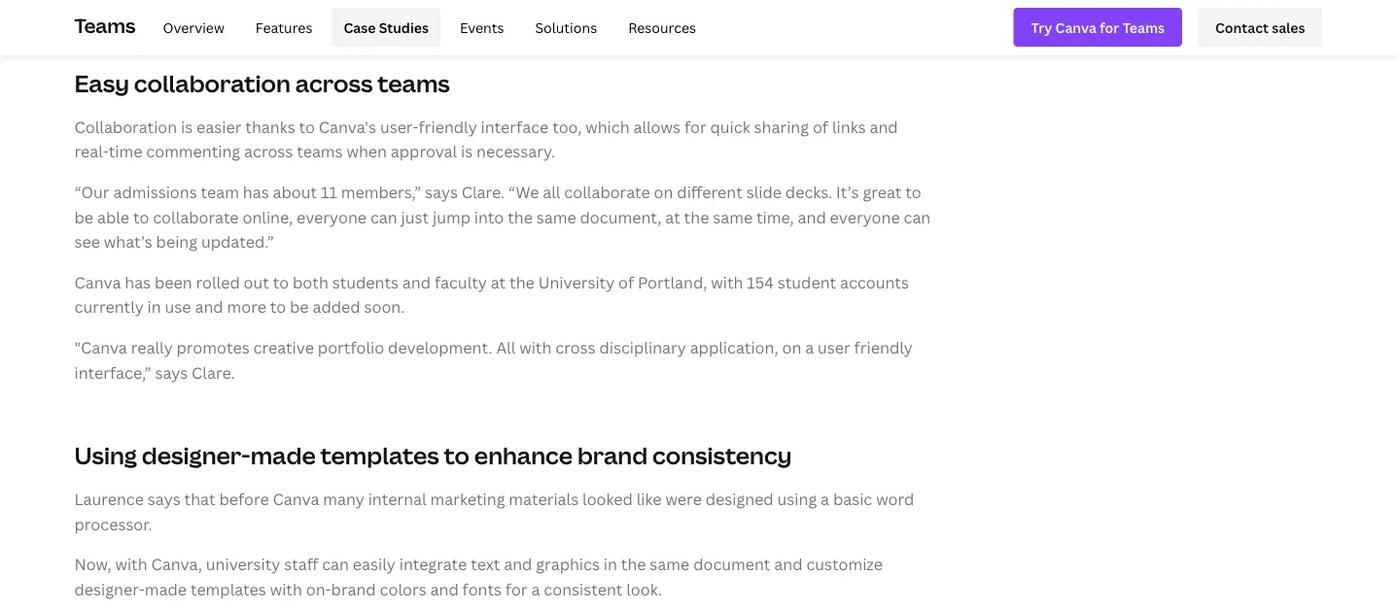 Task type: describe. For each thing, give the bounding box(es) containing it.
great
[[863, 182, 902, 203]]

in inside now, with canva, university staff can easily integrate text and graphics in the same document and customize designer-made templates with on-brand colors and fonts for a consistent look.
[[604, 554, 617, 575]]

what's
[[104, 231, 152, 252]]

and down "rolled"
[[195, 297, 223, 318]]

able
[[97, 207, 129, 227]]

it's
[[836, 182, 859, 203]]

1 horizontal spatial collaborate
[[564, 182, 650, 203]]

consistency
[[653, 440, 792, 472]]

internal
[[368, 489, 427, 510]]

with down staff
[[270, 579, 302, 600]]

materials
[[509, 489, 579, 510]]

of inside canva has been rolled out to both students and faculty at the university of portland, with 154 student accounts currently in use and more to be added soon.
[[619, 272, 634, 293]]

"our admissions team has about 11 members," says clare. "we all collaborate on different slide decks. it's great to be able to collaborate online, everyone can just jump into the same document, at the same time, and everyone can see what's being updated."
[[74, 182, 931, 252]]

portfolio
[[318, 337, 384, 358]]

0 vertical spatial designer-
[[142, 440, 251, 472]]

updated."
[[201, 231, 274, 252]]

for inside now, with canva, university staff can easily integrate text and graphics in the same document and customize designer-made templates with on-brand colors and fonts for a consistent look.
[[506, 579, 528, 600]]

customize
[[807, 554, 883, 575]]

2 everyone from the left
[[830, 207, 900, 227]]

canva inside canva has been rolled out to both students and faculty at the university of portland, with 154 student accounts currently in use and more to be added soon.
[[74, 272, 121, 293]]

graphics
[[536, 554, 600, 575]]

with right the now,
[[115, 554, 147, 575]]

creative
[[253, 337, 314, 358]]

when
[[347, 141, 387, 162]]

says inside laurence says that before canva many internal marketing materials looked like were designed using a basic word processor.
[[148, 489, 181, 510]]

with inside '"canva really promotes creative portfolio development. all with cross disciplinary application, on a user friendly interface," says clare.'
[[519, 337, 552, 358]]

approval
[[391, 141, 457, 162]]

contact sales image
[[1216, 16, 1306, 38]]

user-
[[380, 116, 419, 137]]

resources
[[628, 18, 696, 36]]

staff
[[284, 554, 318, 575]]

friendly inside '"canva really promotes creative portfolio development. all with cross disciplinary application, on a user friendly interface," says clare.'
[[854, 337, 913, 358]]

templates inside now, with canva, university staff can easily integrate text and graphics in the same document and customize designer-made templates with on-brand colors and fonts for a consistent look.
[[191, 579, 266, 600]]

"we
[[509, 182, 539, 203]]

solutions link
[[524, 8, 609, 47]]

before
[[219, 489, 269, 510]]

were
[[666, 489, 702, 510]]

all
[[496, 337, 516, 358]]

colors
[[380, 579, 427, 600]]

with inside canva has been rolled out to both students and faculty at the university of portland, with 154 student accounts currently in use and more to be added soon.
[[711, 272, 743, 293]]

1 everyone from the left
[[297, 207, 367, 227]]

has inside canva has been rolled out to both students and faculty at the university of portland, with 154 student accounts currently in use and more to be added soon.
[[125, 272, 151, 293]]

team
[[201, 182, 239, 203]]

development.
[[388, 337, 493, 358]]

at inside '"our admissions team has about 11 members," says clare. "we all collaborate on different slide decks. it's great to be able to collaborate online, everyone can just jump into the same document, at the same time, and everyone can see what's being updated."'
[[665, 207, 681, 227]]

0 vertical spatial templates
[[321, 440, 439, 472]]

looked
[[583, 489, 633, 510]]

teams element
[[74, 0, 1323, 54]]

154
[[747, 272, 774, 293]]

the inside now, with canva, university staff can easily integrate text and graphics in the same document and customize designer-made templates with on-brand colors and fonts for a consistent look.
[[621, 554, 646, 575]]

look.
[[627, 579, 662, 600]]

slide
[[747, 182, 782, 203]]

easy collaboration across teams
[[74, 67, 450, 99]]

soon.
[[364, 297, 405, 318]]

for inside collaboration is easier thanks to canva's user-friendly interface too, which allows for quick sharing of links and real-time commenting across teams when approval is necessary.
[[685, 116, 707, 137]]

and up soon.
[[402, 272, 431, 293]]

more
[[227, 297, 266, 318]]

"canva really promotes creative portfolio development. all with cross disciplinary application, on a user friendly interface," says clare.
[[74, 337, 913, 383]]

about
[[273, 182, 317, 203]]

teams
[[74, 11, 136, 38]]

university
[[206, 554, 280, 575]]

using
[[778, 489, 817, 510]]

says inside '"our admissions team has about 11 members," says clare. "we all collaborate on different slide decks. it's great to be able to collaborate online, everyone can just jump into the same document, at the same time, and everyone can see what's being updated."'
[[425, 182, 458, 203]]

at inside canva has been rolled out to both students and faculty at the university of portland, with 154 student accounts currently in use and more to be added soon.
[[491, 272, 506, 293]]

promotes
[[177, 337, 250, 358]]

now,
[[74, 554, 111, 575]]

both
[[293, 272, 328, 293]]

students
[[332, 272, 399, 293]]

that
[[184, 489, 215, 510]]

2 horizontal spatial can
[[904, 207, 931, 227]]

collaboration
[[74, 116, 177, 137]]

the down "we
[[508, 207, 533, 227]]

1 vertical spatial is
[[461, 141, 473, 162]]

word
[[876, 489, 914, 510]]

designed
[[706, 489, 774, 510]]

been
[[155, 272, 192, 293]]

"canva
[[74, 337, 127, 358]]

cross
[[556, 337, 596, 358]]

brand inside now, with canva, university staff can easily integrate text and graphics in the same document and customize designer-made templates with on-brand colors and fonts for a consistent look.
[[331, 579, 376, 600]]

all
[[543, 182, 561, 203]]

resources link
[[617, 8, 708, 47]]

many
[[323, 489, 364, 510]]

canva has been rolled out to both students and faculty at the university of portland, with 154 student accounts currently in use and more to be added soon.
[[74, 272, 909, 318]]

commenting
[[146, 141, 240, 162]]

0 vertical spatial made
[[251, 440, 316, 472]]

out
[[244, 272, 269, 293]]

like
[[637, 489, 662, 510]]

integrate
[[399, 554, 467, 575]]

disciplinary
[[599, 337, 686, 358]]

faculty
[[435, 272, 487, 293]]

laurence says that before canva many internal marketing materials looked like were designed using a basic word processor.
[[74, 489, 914, 535]]

made inside now, with canva, university staff can easily integrate text and graphics in the same document and customize designer-made templates with on-brand colors and fonts for a consistent look.
[[145, 579, 187, 600]]

members,"
[[341, 182, 421, 203]]

2 horizontal spatial same
[[713, 207, 753, 227]]

can inside now, with canva, university staff can easily integrate text and graphics in the same document and customize designer-made templates with on-brand colors and fonts for a consistent look.
[[322, 554, 349, 575]]

1 vertical spatial collaborate
[[153, 207, 239, 227]]

thanks
[[245, 116, 295, 137]]

a inside laurence says that before canva many internal marketing materials looked like were designed using a basic word processor.
[[821, 489, 830, 510]]

to right more
[[270, 297, 286, 318]]



Task type: locate. For each thing, give the bounding box(es) containing it.
1 vertical spatial at
[[491, 272, 506, 293]]

1 vertical spatial teams
[[297, 141, 343, 162]]

portland,
[[638, 272, 707, 293]]

on
[[654, 182, 673, 203], [782, 337, 802, 358]]

clare. down promotes
[[192, 362, 235, 383]]

for right fonts
[[506, 579, 528, 600]]

with left 154
[[711, 272, 743, 293]]

marketing
[[430, 489, 505, 510]]

1 horizontal spatial be
[[290, 297, 309, 318]]

can up accounts
[[904, 207, 931, 227]]

designer- inside now, with canva, university staff can easily integrate text and graphics in the same document and customize designer-made templates with on-brand colors and fonts for a consistent look.
[[74, 579, 145, 600]]

0 horizontal spatial templates
[[191, 579, 266, 600]]

1 horizontal spatial has
[[243, 182, 269, 203]]

has
[[243, 182, 269, 203], [125, 272, 151, 293]]

and inside '"our admissions team has about 11 members," says clare. "we all collaborate on different slide decks. it's great to be able to collaborate online, everyone can just jump into the same document, at the same time, and everyone can see what's being updated."'
[[798, 207, 826, 227]]

interface,"
[[74, 362, 151, 383]]

admissions
[[113, 182, 197, 203]]

1 vertical spatial across
[[244, 141, 293, 162]]

1 vertical spatial designer-
[[74, 579, 145, 600]]

0 vertical spatial teams
[[378, 67, 450, 99]]

interface
[[481, 116, 549, 137]]

0 horizontal spatial in
[[147, 297, 161, 318]]

same down different
[[713, 207, 753, 227]]

made down "canva,"
[[145, 579, 187, 600]]

with right 'all'
[[519, 337, 552, 358]]

menu bar inside teams element
[[143, 8, 708, 47]]

to right "out"
[[273, 272, 289, 293]]

0 horizontal spatial friendly
[[419, 116, 477, 137]]

collaboration
[[134, 67, 291, 99]]

0 horizontal spatial a
[[531, 579, 540, 600]]

1 horizontal spatial across
[[295, 67, 373, 99]]

made
[[251, 440, 316, 472], [145, 579, 187, 600]]

collaborate up document,
[[564, 182, 650, 203]]

1 horizontal spatial teams
[[378, 67, 450, 99]]

designer- up that
[[142, 440, 251, 472]]

document,
[[580, 207, 662, 227]]

collaboration is easier thanks to canva's user-friendly interface too, which allows for quick sharing of links and real-time commenting across teams when approval is necessary.
[[74, 116, 898, 162]]

1 horizontal spatial for
[[685, 116, 707, 137]]

too,
[[553, 116, 582, 137]]

1 vertical spatial be
[[290, 297, 309, 318]]

and inside collaboration is easier thanks to canva's user-friendly interface too, which allows for quick sharing of links and real-time commenting across teams when approval is necessary.
[[870, 116, 898, 137]]

in up consistent
[[604, 554, 617, 575]]

across inside collaboration is easier thanks to canva's user-friendly interface too, which allows for quick sharing of links and real-time commenting across teams when approval is necessary.
[[244, 141, 293, 162]]

events link
[[448, 8, 516, 47]]

made up before
[[251, 440, 316, 472]]

1 vertical spatial made
[[145, 579, 187, 600]]

1 vertical spatial of
[[619, 272, 634, 293]]

decks.
[[786, 182, 833, 203]]

2 vertical spatial says
[[148, 489, 181, 510]]

1 horizontal spatial is
[[461, 141, 473, 162]]

0 vertical spatial at
[[665, 207, 681, 227]]

of left "portland,"
[[619, 272, 634, 293]]

canva up currently
[[74, 272, 121, 293]]

currently
[[74, 297, 144, 318]]

jump
[[433, 207, 471, 227]]

overview link
[[151, 8, 236, 47]]

0 horizontal spatial made
[[145, 579, 187, 600]]

menu bar
[[143, 8, 708, 47]]

is
[[181, 116, 193, 137], [461, 141, 473, 162]]

teams
[[378, 67, 450, 99], [297, 141, 343, 162]]

1 vertical spatial templates
[[191, 579, 266, 600]]

0 horizontal spatial collaborate
[[153, 207, 239, 227]]

1 vertical spatial clare.
[[192, 362, 235, 383]]

same
[[537, 207, 576, 227], [713, 207, 753, 227], [650, 554, 690, 575]]

rolled
[[196, 272, 240, 293]]

1 horizontal spatial everyone
[[830, 207, 900, 227]]

everyone down great
[[830, 207, 900, 227]]

on inside '"our admissions team has about 11 members," says clare. "we all collaborate on different slide decks. it's great to be able to collaborate online, everyone can just jump into the same document, at the same time, and everyone can see what's being updated."'
[[654, 182, 673, 203]]

1 vertical spatial friendly
[[854, 337, 913, 358]]

1 vertical spatial canva
[[273, 489, 319, 510]]

teams up user-
[[378, 67, 450, 99]]

real-
[[74, 141, 109, 162]]

in
[[147, 297, 161, 318], [604, 554, 617, 575]]

0 vertical spatial says
[[425, 182, 458, 203]]

and right text
[[504, 554, 532, 575]]

friendly up approval
[[419, 116, 477, 137]]

of
[[813, 116, 829, 137], [619, 272, 634, 293]]

brand up looked
[[578, 440, 648, 472]]

application,
[[690, 337, 779, 358]]

using designer-made templates to enhance brand consistency
[[74, 440, 792, 472]]

1 horizontal spatial made
[[251, 440, 316, 472]]

easy
[[74, 67, 129, 99]]

really
[[131, 337, 173, 358]]

0 horizontal spatial everyone
[[297, 207, 367, 227]]

0 vertical spatial collaborate
[[564, 182, 650, 203]]

0 horizontal spatial at
[[491, 272, 506, 293]]

for left quick
[[685, 116, 707, 137]]

1 horizontal spatial friendly
[[854, 337, 913, 358]]

0 vertical spatial clare.
[[462, 182, 505, 203]]

be inside canva has been rolled out to both students and faculty at the university of portland, with 154 student accounts currently in use and more to be added soon.
[[290, 297, 309, 318]]

0 vertical spatial on
[[654, 182, 673, 203]]

0 horizontal spatial clare.
[[192, 362, 235, 383]]

user
[[818, 337, 851, 358]]

processor.
[[74, 514, 152, 535]]

consistent
[[544, 579, 623, 600]]

university
[[538, 272, 615, 293]]

to right thanks
[[299, 116, 315, 137]]

of left links
[[813, 116, 829, 137]]

to inside collaboration is easier thanks to canva's user-friendly interface too, which allows for quick sharing of links and real-time commenting across teams when approval is necessary.
[[299, 116, 315, 137]]

1 horizontal spatial canva
[[273, 489, 319, 510]]

is up commenting
[[181, 116, 193, 137]]

a inside '"canva really promotes creative portfolio development. all with cross disciplinary application, on a user friendly interface," says clare.'
[[805, 337, 814, 358]]

1 horizontal spatial brand
[[578, 440, 648, 472]]

basic
[[833, 489, 873, 510]]

same inside now, with canva, university staff can easily integrate text and graphics in the same document and customize designer-made templates with on-brand colors and fonts for a consistent look.
[[650, 554, 690, 575]]

document
[[694, 554, 771, 575]]

1 horizontal spatial at
[[665, 207, 681, 227]]

friendly right user
[[854, 337, 913, 358]]

a down 'graphics'
[[531, 579, 540, 600]]

collaborate up being
[[153, 207, 239, 227]]

says up jump
[[425, 182, 458, 203]]

accounts
[[840, 272, 909, 293]]

see
[[74, 231, 100, 252]]

at down different
[[665, 207, 681, 227]]

everyone down 11
[[297, 207, 367, 227]]

quick
[[710, 116, 750, 137]]

says down really
[[155, 362, 188, 383]]

allows
[[633, 116, 681, 137]]

0 horizontal spatial can
[[322, 554, 349, 575]]

templates down university
[[191, 579, 266, 600]]

features link
[[244, 8, 324, 47]]

case studies link
[[332, 8, 441, 47]]

teams inside collaboration is easier thanks to canva's user-friendly interface too, which allows for quick sharing of links and real-time commenting across teams when approval is necessary.
[[297, 141, 343, 162]]

be
[[74, 207, 93, 227], [290, 297, 309, 318]]

into
[[474, 207, 504, 227]]

and down integrate
[[430, 579, 459, 600]]

to
[[299, 116, 315, 137], [906, 182, 922, 203], [133, 207, 149, 227], [273, 272, 289, 293], [270, 297, 286, 318], [444, 440, 470, 472]]

0 horizontal spatial brand
[[331, 579, 376, 600]]

1 horizontal spatial templates
[[321, 440, 439, 472]]

brand
[[578, 440, 648, 472], [331, 579, 376, 600]]

easily
[[353, 554, 396, 575]]

1 vertical spatial in
[[604, 554, 617, 575]]

collaborate
[[564, 182, 650, 203], [153, 207, 239, 227]]

1 horizontal spatial of
[[813, 116, 829, 137]]

a
[[805, 337, 814, 358], [821, 489, 830, 510], [531, 579, 540, 600]]

0 horizontal spatial across
[[244, 141, 293, 162]]

on left user
[[782, 337, 802, 358]]

to right able
[[133, 207, 149, 227]]

the left university
[[510, 272, 535, 293]]

in inside canva has been rolled out to both students and faculty at the university of portland, with 154 student accounts currently in use and more to be added soon.
[[147, 297, 161, 318]]

everyone
[[297, 207, 367, 227], [830, 207, 900, 227]]

necessary.
[[477, 141, 555, 162]]

has inside '"our admissions team has about 11 members," says clare. "we all collaborate on different slide decks. it's great to be able to collaborate online, everyone can just jump into the same document, at the same time, and everyone can see what's being updated."'
[[243, 182, 269, 203]]

1 vertical spatial has
[[125, 272, 151, 293]]

a left basic
[[821, 489, 830, 510]]

of inside collaboration is easier thanks to canva's user-friendly interface too, which allows for quick sharing of links and real-time commenting across teams when approval is necessary.
[[813, 116, 829, 137]]

canva left many at the left of the page
[[273, 489, 319, 510]]

just
[[401, 207, 429, 227]]

to up the marketing
[[444, 440, 470, 472]]

for
[[685, 116, 707, 137], [506, 579, 528, 600]]

has left been
[[125, 272, 151, 293]]

overview
[[163, 18, 224, 36]]

1 horizontal spatial clare.
[[462, 182, 505, 203]]

0 vertical spatial is
[[181, 116, 193, 137]]

1 vertical spatial says
[[155, 362, 188, 383]]

0 vertical spatial has
[[243, 182, 269, 203]]

being
[[156, 231, 197, 252]]

be up see
[[74, 207, 93, 227]]

the down different
[[684, 207, 709, 227]]

and right links
[[870, 116, 898, 137]]

across up canva's
[[295, 67, 373, 99]]

0 horizontal spatial on
[[654, 182, 673, 203]]

1 vertical spatial for
[[506, 579, 528, 600]]

time,
[[757, 207, 794, 227]]

same down all
[[537, 207, 576, 227]]

the
[[508, 207, 533, 227], [684, 207, 709, 227], [510, 272, 535, 293], [621, 554, 646, 575]]

can up on-
[[322, 554, 349, 575]]

the up look.
[[621, 554, 646, 575]]

be inside '"our admissions team has about 11 members," says clare. "we all collaborate on different slide decks. it's great to be able to collaborate online, everyone can just jump into the same document, at the same time, and everyone can see what's being updated."'
[[74, 207, 93, 227]]

brand down "easily"
[[331, 579, 376, 600]]

now, with canva, university staff can easily integrate text and graphics in the same document and customize designer-made templates with on-brand colors and fonts for a consistent look.
[[74, 554, 883, 600]]

across down thanks
[[244, 141, 293, 162]]

0 horizontal spatial for
[[506, 579, 528, 600]]

and down the decks.
[[798, 207, 826, 227]]

1 vertical spatial on
[[782, 337, 802, 358]]

friendly inside collaboration is easier thanks to canva's user-friendly interface too, which allows for quick sharing of links and real-time commenting across teams when approval is necessary.
[[419, 116, 477, 137]]

laurence
[[74, 489, 144, 510]]

online,
[[243, 207, 293, 227]]

0 vertical spatial across
[[295, 67, 373, 99]]

0 horizontal spatial is
[[181, 116, 193, 137]]

features
[[256, 18, 313, 36]]

across
[[295, 67, 373, 99], [244, 141, 293, 162]]

says inside '"canva really promotes creative portfolio development. all with cross disciplinary application, on a user friendly interface," says clare.'
[[155, 362, 188, 383]]

added
[[313, 297, 360, 318]]

sharing
[[754, 116, 809, 137]]

menu bar containing overview
[[143, 8, 708, 47]]

1 horizontal spatial on
[[782, 337, 802, 358]]

1 vertical spatial a
[[821, 489, 830, 510]]

clare. inside '"canva really promotes creative portfolio development. all with cross disciplinary application, on a user friendly interface," says clare.'
[[192, 362, 235, 383]]

has up online,
[[243, 182, 269, 203]]

time
[[109, 141, 142, 162]]

to right great
[[906, 182, 922, 203]]

0 vertical spatial brand
[[578, 440, 648, 472]]

canva inside laurence says that before canva many internal marketing materials looked like were designed using a basic word processor.
[[273, 489, 319, 510]]

1 horizontal spatial in
[[604, 554, 617, 575]]

studies
[[379, 18, 429, 36]]

be down both
[[290, 297, 309, 318]]

0 vertical spatial of
[[813, 116, 829, 137]]

can down members,"
[[370, 207, 397, 227]]

templates
[[321, 440, 439, 472], [191, 579, 266, 600]]

0 vertical spatial canva
[[74, 272, 121, 293]]

11
[[321, 182, 337, 203]]

0 horizontal spatial teams
[[297, 141, 343, 162]]

links
[[832, 116, 866, 137]]

designer- down the now,
[[74, 579, 145, 600]]

0 vertical spatial friendly
[[419, 116, 477, 137]]

different
[[677, 182, 743, 203]]

solutions
[[535, 18, 597, 36]]

0 vertical spatial be
[[74, 207, 93, 227]]

same up look.
[[650, 554, 690, 575]]

at
[[665, 207, 681, 227], [491, 272, 506, 293]]

0 vertical spatial a
[[805, 337, 814, 358]]

0 vertical spatial for
[[685, 116, 707, 137]]

the inside canva has been rolled out to both students and faculty at the university of portland, with 154 student accounts currently in use and more to be added soon.
[[510, 272, 535, 293]]

1 horizontal spatial can
[[370, 207, 397, 227]]

"our
[[74, 182, 110, 203]]

0 horizontal spatial canva
[[74, 272, 121, 293]]

canva,
[[151, 554, 202, 575]]

1 vertical spatial brand
[[331, 579, 376, 600]]

case studies
[[344, 18, 429, 36]]

templates up internal
[[321, 440, 439, 472]]

easier
[[197, 116, 242, 137]]

clare. up into
[[462, 182, 505, 203]]

enhance
[[474, 440, 573, 472]]

clare. inside '"our admissions team has about 11 members," says clare. "we all collaborate on different slide decks. it's great to be able to collaborate online, everyone can just jump into the same document, at the same time, and everyone can see what's being updated."'
[[462, 182, 505, 203]]

on left different
[[654, 182, 673, 203]]

0 horizontal spatial be
[[74, 207, 93, 227]]

says left that
[[148, 489, 181, 510]]

2 horizontal spatial a
[[821, 489, 830, 510]]

0 vertical spatial in
[[147, 297, 161, 318]]

and left customize
[[774, 554, 803, 575]]

fonts
[[463, 579, 502, 600]]

canva's
[[319, 116, 376, 137]]

student
[[778, 272, 836, 293]]

at right faculty
[[491, 272, 506, 293]]

in left use
[[147, 297, 161, 318]]

1 horizontal spatial a
[[805, 337, 814, 358]]

a inside now, with canva, university staff can easily integrate text and graphics in the same document and customize designer-made templates with on-brand colors and fonts for a consistent look.
[[531, 579, 540, 600]]

0 horizontal spatial same
[[537, 207, 576, 227]]

0 horizontal spatial of
[[619, 272, 634, 293]]

0 horizontal spatial has
[[125, 272, 151, 293]]

on inside '"canva really promotes creative portfolio development. all with cross disciplinary application, on a user friendly interface," says clare.'
[[782, 337, 802, 358]]

use
[[165, 297, 191, 318]]

is right approval
[[461, 141, 473, 162]]

with
[[711, 272, 743, 293], [519, 337, 552, 358], [115, 554, 147, 575], [270, 579, 302, 600]]

1 horizontal spatial same
[[650, 554, 690, 575]]

a left user
[[805, 337, 814, 358]]

teams down canva's
[[297, 141, 343, 162]]

2 vertical spatial a
[[531, 579, 540, 600]]



Task type: vqa. For each thing, say whether or not it's contained in the screenshot.
teams in collaboration is easier thanks to canva's user-friendly interface too, which allows for quick sharing of links and real-time commenting across teams when approval is necessary.
yes



